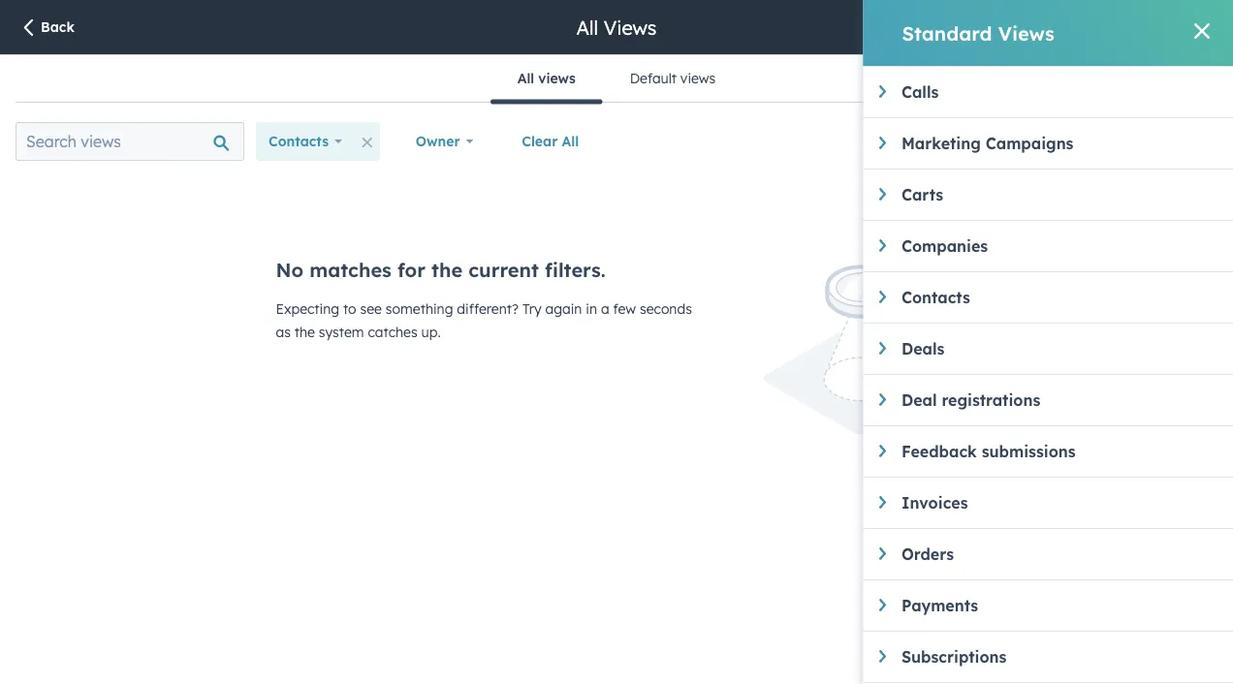 Task type: locate. For each thing, give the bounding box(es) containing it.
matches
[[310, 258, 392, 282]]

all up the all views button
[[576, 15, 598, 39]]

something
[[386, 301, 453, 317]]

current
[[468, 258, 539, 282]]

caret image left orders
[[879, 548, 885, 560]]

marketing campaigns
[[901, 134, 1073, 153]]

in
[[586, 301, 597, 317]]

to
[[343, 301, 356, 317]]

1 vertical spatial the
[[295, 324, 315, 341]]

all for all views
[[517, 70, 534, 87]]

1 horizontal spatial views
[[998, 21, 1054, 45]]

page section element
[[0, 0, 1233, 54]]

all inside button
[[562, 133, 579, 150]]

1 views from the left
[[538, 70, 576, 87]]

again
[[545, 301, 582, 317]]

deals
[[901, 339, 944, 359]]

views for standard views
[[998, 21, 1054, 45]]

0 vertical spatial the
[[431, 258, 463, 282]]

contacts
[[269, 133, 329, 150], [901, 288, 970, 307]]

caret image for deal registrations
[[879, 394, 885, 406]]

caret image for calls
[[879, 85, 885, 98]]

caret image inside contacts dropdown button
[[879, 291, 885, 303]]

Search views search field
[[16, 122, 244, 161]]

views for all views
[[604, 15, 657, 39]]

views inside button
[[538, 70, 576, 87]]

the inside expecting to see something different? try again in a few seconds as the system catches up.
[[295, 324, 315, 341]]

caret image left invoices
[[879, 496, 885, 509]]

2 caret image from the top
[[879, 137, 885, 149]]

a
[[601, 301, 609, 317]]

clear
[[522, 133, 558, 150]]

all inside page section "element"
[[576, 15, 598, 39]]

caret image left calls
[[879, 85, 885, 98]]

5 caret image from the top
[[879, 445, 885, 457]]

caret image inside subscriptions dropdown button
[[879, 650, 885, 663]]

4 caret image from the top
[[879, 599, 885, 612]]

0 horizontal spatial views
[[538, 70, 576, 87]]

calls
[[901, 82, 938, 102]]

default views button
[[603, 55, 743, 102]]

no
[[276, 258, 304, 282]]

deal
[[901, 391, 936, 410]]

1 horizontal spatial contacts
[[901, 288, 970, 307]]

registrations
[[941, 391, 1040, 410]]

caret image inside payments dropdown button
[[879, 599, 885, 612]]

caret image for subscriptions
[[879, 650, 885, 663]]

caret image inside invoices dropdown button
[[879, 496, 885, 509]]

caret image inside deal registrations dropdown button
[[879, 394, 885, 406]]

caret image inside feedback submissions dropdown button
[[879, 445, 885, 457]]

views inside button
[[680, 70, 716, 87]]

for
[[398, 258, 426, 282]]

0 vertical spatial all
[[576, 15, 598, 39]]

invoices button
[[879, 493, 1233, 513]]

3 caret image from the top
[[879, 188, 885, 201]]

6 caret image from the top
[[879, 496, 885, 509]]

caret image for orders
[[879, 548, 885, 560]]

all views
[[576, 15, 657, 39]]

caret image inside carts dropdown button
[[879, 188, 885, 201]]

1 horizontal spatial views
[[680, 70, 716, 87]]

2 views from the left
[[680, 70, 716, 87]]

marketing campaigns button
[[879, 134, 1233, 153]]

all right "clear"
[[562, 133, 579, 150]]

caret image inside deals dropdown button
[[879, 342, 885, 355]]

caret image inside marketing campaigns dropdown button
[[879, 137, 885, 149]]

0 horizontal spatial contacts
[[269, 133, 329, 150]]

0 vertical spatial contacts
[[269, 133, 329, 150]]

views up default
[[604, 15, 657, 39]]

7 caret image from the top
[[879, 548, 885, 560]]

contacts button
[[256, 122, 355, 161]]

the right as
[[295, 324, 315, 341]]

companies button
[[879, 237, 1233, 256]]

payments
[[901, 596, 978, 616]]

all for all views
[[576, 15, 598, 39]]

clear all button
[[509, 122, 592, 161]]

default
[[630, 70, 677, 87]]

close image
[[1194, 23, 1210, 39]]

caret image for feedback submissions
[[879, 445, 885, 457]]

0 horizontal spatial views
[[604, 15, 657, 39]]

views
[[604, 15, 657, 39], [998, 21, 1054, 45]]

2 caret image from the top
[[879, 291, 885, 303]]

all up "clear"
[[517, 70, 534, 87]]

caret image left deals
[[879, 342, 885, 355]]

2 vertical spatial all
[[562, 133, 579, 150]]

invoices
[[901, 493, 968, 513]]

no matches for the current filters.
[[276, 258, 606, 282]]

4 caret image from the top
[[879, 342, 885, 355]]

all inside button
[[517, 70, 534, 87]]

caret image left feedback at the bottom
[[879, 445, 885, 457]]

caret image left carts
[[879, 188, 885, 201]]

views inside page section "element"
[[604, 15, 657, 39]]

caret image inside 'companies' dropdown button
[[879, 239, 885, 252]]

1 caret image from the top
[[879, 85, 885, 98]]

deal registrations button
[[879, 391, 1233, 410]]

caret image for deals
[[879, 342, 885, 355]]

0 horizontal spatial the
[[295, 324, 315, 341]]

5 caret image from the top
[[879, 650, 885, 663]]

all
[[576, 15, 598, 39], [517, 70, 534, 87], [562, 133, 579, 150]]

navigation
[[490, 55, 743, 104]]

caret image
[[879, 85, 885, 98], [879, 137, 885, 149], [879, 188, 885, 201], [879, 342, 885, 355], [879, 445, 885, 457], [879, 496, 885, 509], [879, 548, 885, 560]]

caret image inside the orders dropdown button
[[879, 548, 885, 560]]

views right default
[[680, 70, 716, 87]]

views
[[538, 70, 576, 87], [680, 70, 716, 87]]

standard
[[902, 21, 992, 45]]

views for all views
[[538, 70, 576, 87]]

the
[[431, 258, 463, 282], [295, 324, 315, 341]]

navigation containing all views
[[490, 55, 743, 104]]

caret image inside calls dropdown button
[[879, 85, 885, 98]]

caret image
[[879, 239, 885, 252], [879, 291, 885, 303], [879, 394, 885, 406], [879, 599, 885, 612], [879, 650, 885, 663]]

views up clear all
[[538, 70, 576, 87]]

the right for
[[431, 258, 463, 282]]

views up calls dropdown button
[[998, 21, 1054, 45]]

carts
[[901, 185, 943, 205]]

3 caret image from the top
[[879, 394, 885, 406]]

caret image left marketing
[[879, 137, 885, 149]]

1 vertical spatial all
[[517, 70, 534, 87]]

feedback submissions
[[901, 442, 1075, 461]]

back link
[[19, 18, 75, 39]]

submissions
[[981, 442, 1075, 461]]

1 caret image from the top
[[879, 239, 885, 252]]



Task type: describe. For each thing, give the bounding box(es) containing it.
deals button
[[879, 339, 1233, 359]]

carts button
[[879, 185, 1233, 205]]

all views
[[517, 70, 576, 87]]

1 horizontal spatial the
[[431, 258, 463, 282]]

seconds
[[640, 301, 692, 317]]

see
[[360, 301, 382, 317]]

few
[[613, 301, 636, 317]]

contacts inside popup button
[[269, 133, 329, 150]]

caret image for carts
[[879, 188, 885, 201]]

caret image for marketing campaigns
[[879, 137, 885, 149]]

contacts button
[[879, 288, 1233, 307]]

clear all
[[522, 133, 579, 150]]

expecting to see something different? try again in a few seconds as the system catches up.
[[276, 301, 692, 341]]

try
[[522, 301, 541, 317]]

system
[[319, 324, 364, 341]]

owner
[[416, 133, 460, 150]]

feedback
[[901, 442, 976, 461]]

up.
[[421, 324, 441, 341]]

default views
[[630, 70, 716, 87]]

caret image for contacts
[[879, 291, 885, 303]]

companies
[[901, 237, 987, 256]]

filters.
[[545, 258, 606, 282]]

catches
[[368, 324, 417, 341]]

payments button
[[879, 596, 1233, 616]]

different?
[[457, 301, 519, 317]]

caret image for companies
[[879, 239, 885, 252]]

views for default views
[[680, 70, 716, 87]]

standard views
[[902, 21, 1054, 45]]

feedback submissions button
[[879, 442, 1233, 461]]

expecting
[[276, 301, 339, 317]]

back
[[41, 18, 75, 35]]

as
[[276, 324, 291, 341]]

owner button
[[403, 122, 486, 161]]

campaigns
[[985, 134, 1073, 153]]

subscriptions button
[[879, 648, 1233, 667]]

calls button
[[879, 82, 1233, 102]]

caret image for invoices
[[879, 496, 885, 509]]

deal registrations
[[901, 391, 1040, 410]]

subscriptions
[[901, 648, 1006, 667]]

1 vertical spatial contacts
[[901, 288, 970, 307]]

all views button
[[490, 55, 603, 104]]

orders button
[[879, 545, 1233, 564]]

orders
[[901, 545, 953, 564]]

marketing
[[901, 134, 980, 153]]

caret image for payments
[[879, 599, 885, 612]]



Task type: vqa. For each thing, say whether or not it's contained in the screenshot.
your
no



